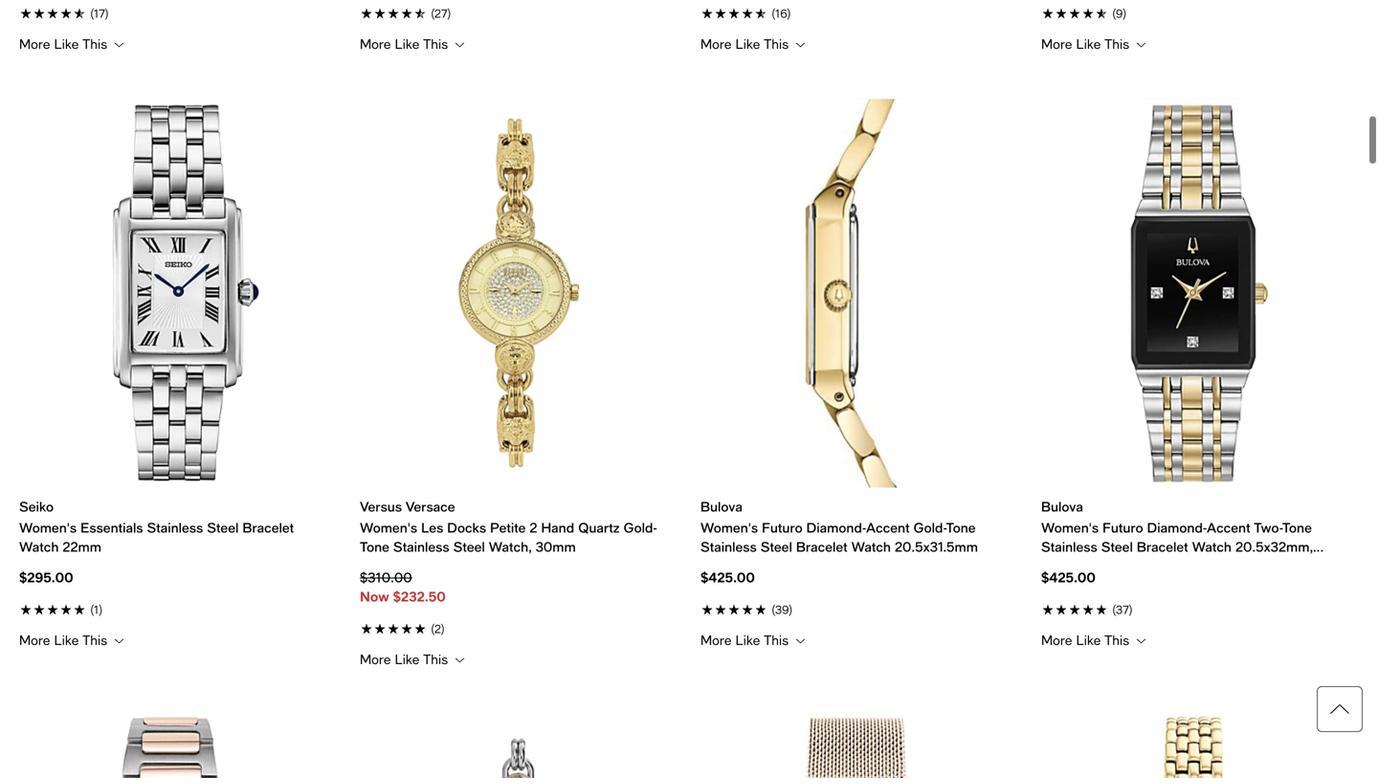 Task type: vqa. For each thing, say whether or not it's contained in the screenshot.
status at bottom left
no



Task type: locate. For each thing, give the bounding box(es) containing it.
futuro up macy's
[[1103, 520, 1143, 535]]

4.7692 out of 5 rating with 39 reviews image
[[701, 598, 1018, 618]]

bulova inside 'bulova women's futuro diamond-accent gold-tone stainless steel bracelet watch 20.5x31.5mm'
[[701, 498, 743, 514]]

gold- inside 'bulova women's futuro diamond-accent gold-tone stainless steel bracelet watch 20.5x31.5mm'
[[914, 520, 946, 535]]

women's for bulova women's futuro diamond-accent two-tone stainless steel bracelet watch 20.5x32mm, created for macy's $425.00
[[1041, 520, 1099, 535]]

bulova women's futuro diamond-accent gold-tone stainless steel bracelet watch 20.5x31.5mm
[[701, 498, 978, 554]]

diamond- up '4.7692 out of 5 rating with 39 reviews' image
[[807, 520, 866, 535]]

$425.00 inside women's futuro diamond-accent gold-tone stainless steel bracelet watch 20.5x31.5mm group
[[701, 569, 755, 585]]

bracelet inside bulova women's futuro diamond-accent two-tone stainless steel bracelet watch 20.5x32mm, created for macy's $425.00
[[1137, 539, 1188, 554]]

more inside women's futuro diamond-accent two-tone stainless steel bracelet watch 20.5x32mm, created for macy's group
[[1041, 632, 1072, 648]]

stainless inside 'versus versace women's les docks petite 2 hand quartz gold- tone stainless steel watch, 30mm'
[[393, 539, 449, 554]]

bracelet inside 'bulova women's futuro diamond-accent gold-tone stainless steel bracelet watch 20.5x31.5mm'
[[796, 539, 848, 554]]

more like this inside women's essentials stainless steel bracelet watch 22mm group
[[19, 632, 111, 648]]

$232.50
[[393, 588, 446, 604]]

watch,
[[489, 539, 532, 554]]

bracelet
[[242, 520, 294, 535], [796, 539, 848, 554], [1137, 539, 1188, 554]]

watch up $295.00
[[19, 539, 59, 554]]

1 futuro from the left
[[762, 520, 803, 535]]

stainless
[[147, 520, 203, 535], [393, 539, 449, 554], [701, 539, 757, 554], [1041, 539, 1098, 554]]

women's cadie gold-tone bracelet watch 17.5mmx28.5mm group
[[1041, 714, 1359, 778]]

steel down docks
[[453, 539, 485, 554]]

watch left 20.5x32mm,
[[1192, 539, 1232, 554]]

futuro inside bulova women's futuro diamond-accent two-tone stainless steel bracelet watch 20.5x32mm, created for macy's $425.00
[[1103, 520, 1143, 535]]

this down (39)
[[764, 632, 789, 648]]

women's futuro diamond-accent two-tone stainless steel bracelet watch 20.5x32mm, created for macy's group
[[1041, 99, 1359, 649]]

2 horizontal spatial bracelet
[[1137, 539, 1188, 554]]

women's inside seiko women's essentials stainless steel bracelet watch 22mm
[[19, 520, 77, 535]]

women's for bulova women's futuro diamond-accent gold-tone stainless steel bracelet watch 20.5x31.5mm
[[701, 520, 758, 535]]

petite
[[490, 520, 526, 535]]

like inside women's futuro diamond-accent two-tone stainless steel bracelet watch 20.5x32mm, created for macy's group
[[1076, 632, 1101, 648]]

carnation gold-tone mesh bracelet watch 38mm group
[[701, 714, 1018, 778]]

tone up $310.00
[[360, 539, 389, 554]]

1 gold- from the left
[[624, 520, 658, 535]]

two-
[[1254, 520, 1283, 535]]

1 horizontal spatial gold-
[[914, 520, 946, 535]]

diamond- up macy's
[[1147, 520, 1207, 535]]

more like this down (37)
[[1041, 632, 1134, 648]]

diamond-
[[807, 520, 866, 535], [1147, 520, 1207, 535]]

this inside women's les docks petite 2 hand quartz gold-tone stainless steel watch, 30mm group
[[423, 651, 448, 667]]

diamond- inside bulova women's futuro diamond-accent two-tone stainless steel bracelet watch 20.5x32mm, created for macy's $425.00
[[1147, 520, 1207, 535]]

steel inside 'versus versace women's les docks petite 2 hand quartz gold- tone stainless steel watch, 30mm'
[[453, 539, 485, 554]]

carnation gold-tone mesh bracelet watch 38mm image
[[701, 714, 1018, 778]]

tone up 20.5x32mm,
[[1283, 520, 1312, 535]]

docks
[[447, 520, 486, 535]]

2 watch from the left
[[851, 539, 891, 554]]

2 bulova from the left
[[1041, 498, 1083, 514]]

macy's
[[1116, 558, 1159, 574]]

bulova for bulova women's futuro diamond-accent two-tone stainless steel bracelet watch 20.5x32mm, created for macy's $425.00
[[1041, 498, 1083, 514]]

women's inside bulova women's futuro diamond-accent two-tone stainless steel bracelet watch 20.5x32mm, created for macy's $425.00
[[1041, 520, 1099, 535]]

steel up the 5 out of 5 rating with 1 reviews "image" at the left bottom of the page
[[207, 520, 239, 535]]

tone inside 'versus versace women's les docks petite 2 hand quartz gold- tone stainless steel watch, 30mm'
[[360, 539, 389, 554]]

this down (37)
[[1105, 632, 1130, 648]]

0 horizontal spatial gold-
[[624, 520, 658, 535]]

4 women's from the left
[[1041, 520, 1099, 535]]

bulova for bulova women's futuro diamond-accent gold-tone stainless steel bracelet watch 20.5x31.5mm
[[701, 498, 743, 514]]

(27)
[[431, 7, 451, 20]]

tone for two-
[[1283, 520, 1312, 535]]

steel
[[207, 520, 239, 535], [453, 539, 485, 554], [761, 539, 792, 554], [1101, 539, 1133, 554]]

1 horizontal spatial bracelet
[[796, 539, 848, 554]]

steel inside 'bulova women's futuro diamond-accent gold-tone stainless steel bracelet watch 20.5x31.5mm'
[[761, 539, 792, 554]]

more
[[19, 36, 50, 52], [360, 36, 391, 52], [701, 36, 732, 52], [1041, 36, 1072, 52], [19, 632, 50, 648], [701, 632, 732, 648], [1041, 632, 1072, 648], [360, 651, 391, 667]]

accent inside 'bulova women's futuro diamond-accent gold-tone stainless steel bracelet watch 20.5x31.5mm'
[[866, 520, 910, 535]]

steel up for
[[1101, 539, 1133, 554]]

steel up (39)
[[761, 539, 792, 554]]

2 $425.00 from the left
[[1041, 569, 1096, 585]]

more like this down (2)
[[360, 651, 452, 667]]

1 horizontal spatial diamond-
[[1147, 520, 1207, 535]]

futuro up (39)
[[762, 520, 803, 535]]

bulova women's futuro diamond-accent two-tone stainless steel bracelet watch 20.5x32mm, created for macy's $425.00
[[1041, 498, 1313, 585]]

2
[[530, 520, 537, 535]]

0 horizontal spatial accent
[[866, 520, 910, 535]]

1 diamond- from the left
[[807, 520, 866, 535]]

1 horizontal spatial $425.00
[[1041, 569, 1096, 585]]

this down (17)
[[82, 36, 107, 52]]

0 horizontal spatial $425.00
[[701, 569, 755, 585]]

tone inside bulova women's futuro diamond-accent two-tone stainless steel bracelet watch 20.5x32mm, created for macy's $425.00
[[1283, 520, 1312, 535]]

more like this inside women's futuro diamond-accent two-tone stainless steel bracelet watch 20.5x32mm, created for macy's group
[[1041, 632, 1134, 648]]

this down (27)
[[423, 36, 448, 52]]

$310.00 now $232.50
[[360, 569, 446, 604]]

bulova
[[701, 498, 743, 514], [1041, 498, 1083, 514]]

more inside women's les docks petite 2 hand quartz gold-tone stainless steel watch, 30mm group
[[360, 651, 391, 667]]

accent inside bulova women's futuro diamond-accent two-tone stainless steel bracelet watch 20.5x32mm, created for macy's $425.00
[[1207, 520, 1251, 535]]

hand
[[541, 520, 574, 535]]

$310.00
[[360, 569, 412, 585]]

(1)
[[90, 603, 103, 616]]

gold- inside 'versus versace women's les docks petite 2 hand quartz gold- tone stainless steel watch, 30mm'
[[624, 520, 658, 535]]

2 accent from the left
[[1207, 520, 1251, 535]]

women's les docks petite 2 hand quartz gold-tone stainless steel watch, 30mm group
[[360, 99, 678, 668]]

now
[[360, 588, 389, 604]]

accent
[[866, 520, 910, 535], [1207, 520, 1251, 535]]

bulova inside bulova women's futuro diamond-accent two-tone stainless steel bracelet watch 20.5x32mm, created for macy's $425.00
[[1041, 498, 1083, 514]]

like
[[54, 36, 79, 52], [395, 36, 419, 52], [736, 36, 760, 52], [1076, 36, 1101, 52], [54, 632, 79, 648], [736, 632, 760, 648], [1076, 632, 1101, 648], [395, 651, 419, 667]]

4.5185 out of 5 rating with 27 reviews image
[[360, 3, 678, 22]]

this down (2)
[[423, 651, 448, 667]]

2 diamond- from the left
[[1147, 520, 1207, 535]]

for
[[1095, 558, 1112, 574]]

watch inside 'bulova women's futuro diamond-accent gold-tone stainless steel bracelet watch 20.5x31.5mm'
[[851, 539, 891, 554]]

0 horizontal spatial futuro
[[762, 520, 803, 535]]

women's les docks petite 2 hand quartz rose two-tone stainless steel watch, 30mm image
[[360, 714, 678, 778]]

watch
[[19, 539, 59, 554], [851, 539, 891, 554], [1192, 539, 1232, 554]]

2 horizontal spatial watch
[[1192, 539, 1232, 554]]

futuro
[[762, 520, 803, 535], [1103, 520, 1143, 535]]

more like this down (1)
[[19, 632, 111, 648]]

0 horizontal spatial tone
[[360, 539, 389, 554]]

$425.00
[[701, 569, 755, 585], [1041, 569, 1096, 585]]

watch inside seiko women's essentials stainless steel bracelet watch 22mm
[[19, 539, 59, 554]]

futuro for bulova women's futuro diamond-accent gold-tone stainless steel bracelet watch 20.5x31.5mm
[[762, 520, 803, 535]]

0 horizontal spatial bracelet
[[242, 520, 294, 535]]

diamond- inside 'bulova women's futuro diamond-accent gold-tone stainless steel bracelet watch 20.5x31.5mm'
[[807, 520, 866, 535]]

2 gold- from the left
[[914, 520, 946, 535]]

1 watch from the left
[[19, 539, 59, 554]]

women's for seiko women's essentials stainless steel bracelet watch 22mm
[[19, 520, 77, 535]]

3 watch from the left
[[1192, 539, 1232, 554]]

1 horizontal spatial futuro
[[1103, 520, 1143, 535]]

1 accent from the left
[[866, 520, 910, 535]]

$295.00
[[19, 569, 73, 585]]

bracelet inside seiko women's essentials stainless steel bracelet watch 22mm
[[242, 520, 294, 535]]

gold-
[[624, 520, 658, 535], [914, 520, 946, 535]]

watch inside bulova women's futuro diamond-accent two-tone stainless steel bracelet watch 20.5x32mm, created for macy's $425.00
[[1192, 539, 1232, 554]]

0 horizontal spatial watch
[[19, 539, 59, 554]]

diamond- for 20.5x31.5mm
[[807, 520, 866, 535]]

1 $425.00 from the left
[[701, 569, 755, 585]]

accent left two-
[[1207, 520, 1251, 535]]

gold- up 20.5x31.5mm
[[914, 520, 946, 535]]

22mm
[[63, 539, 101, 554]]

diamond- for 20.5x32mm,
[[1147, 520, 1207, 535]]

tone
[[946, 520, 976, 535], [1283, 520, 1312, 535], [360, 539, 389, 554]]

1 women's from the left
[[19, 520, 77, 535]]

1 horizontal spatial tone
[[946, 520, 976, 535]]

1 horizontal spatial accent
[[1207, 520, 1251, 535]]

more like this down (9)
[[1041, 36, 1134, 52]]

1 bulova from the left
[[701, 498, 743, 514]]

women's futuro diamond-accent gold-tone stainless steel bracelet watch 20.5x31.5mm group
[[701, 99, 1018, 649]]

3 women's from the left
[[701, 520, 758, 535]]

futuro for bulova women's futuro diamond-accent two-tone stainless steel bracelet watch 20.5x32mm, created for macy's $425.00
[[1103, 520, 1143, 535]]

2 horizontal spatial tone
[[1283, 520, 1312, 535]]

this
[[82, 36, 107, 52], [423, 36, 448, 52], [764, 36, 789, 52], [1105, 36, 1130, 52], [82, 632, 107, 648], [764, 632, 789, 648], [1105, 632, 1130, 648], [423, 651, 448, 667]]

more like this down (39)
[[701, 632, 793, 648]]

watch up '4.7692 out of 5 rating with 39 reviews' image
[[851, 539, 891, 554]]

like inside women's futuro diamond-accent gold-tone stainless steel bracelet watch 20.5x31.5mm group
[[736, 632, 760, 648]]

0 horizontal spatial bulova
[[701, 498, 743, 514]]

futuro inside 'bulova women's futuro diamond-accent gold-tone stainless steel bracelet watch 20.5x31.5mm'
[[762, 520, 803, 535]]

$425.00 inside bulova women's futuro diamond-accent two-tone stainless steel bracelet watch 20.5x32mm, created for macy's $425.00
[[1041, 569, 1096, 585]]

1 horizontal spatial bulova
[[1041, 498, 1083, 514]]

1 horizontal spatial watch
[[851, 539, 891, 554]]

tone up 20.5x31.5mm
[[946, 520, 976, 535]]

gold- right the quartz
[[624, 520, 658, 535]]

accent up 20.5x31.5mm
[[866, 520, 910, 535]]

tone inside 'bulova women's futuro diamond-accent gold-tone stainless steel bracelet watch 20.5x31.5mm'
[[946, 520, 976, 535]]

2 women's from the left
[[360, 520, 417, 535]]

women's inside 'bulova women's futuro diamond-accent gold-tone stainless steel bracelet watch 20.5x31.5mm'
[[701, 520, 758, 535]]

4.5625 out of 5 rating with 16 reviews image
[[701, 3, 1018, 22]]

women's
[[19, 520, 77, 535], [360, 520, 417, 535], [701, 520, 758, 535], [1041, 520, 1099, 535]]

more like this
[[19, 36, 111, 52], [360, 36, 452, 52], [701, 36, 793, 52], [1041, 36, 1134, 52], [19, 632, 111, 648], [701, 632, 793, 648], [1041, 632, 1134, 648], [360, 651, 452, 667]]

this down (1)
[[82, 632, 107, 648]]

2 futuro from the left
[[1103, 520, 1143, 535]]

scroll to top image
[[1317, 686, 1363, 732]]

20.5x32mm,
[[1236, 539, 1313, 554]]

0 horizontal spatial diamond-
[[807, 520, 866, 535]]



Task type: describe. For each thing, give the bounding box(es) containing it.
this down (9)
[[1105, 36, 1130, 52]]

4.5556 out of 5 rating with 9 reviews image
[[1041, 3, 1359, 22]]

stainless inside seiko women's essentials stainless steel bracelet watch 22mm
[[147, 520, 203, 535]]

created
[[1041, 558, 1091, 574]]

accent for 20.5x32mm,
[[1207, 520, 1251, 535]]

versus versace women's les docks petite 2 hand quartz gold- tone stainless steel watch, 30mm
[[360, 498, 658, 554]]

accent for 20.5x31.5mm
[[866, 520, 910, 535]]

5 out of 5 rating with 1 reviews image
[[19, 598, 337, 618]]

5 out of 5 rating with 2 reviews image
[[360, 618, 678, 637]]

watch for bulova women's futuro diamond-accent gold-tone stainless steel bracelet watch 20.5x31.5mm
[[851, 539, 891, 554]]

more like this inside women's les docks petite 2 hand quartz gold-tone stainless steel watch, 30mm group
[[360, 651, 452, 667]]

this inside women's futuro diamond-accent two-tone stainless steel bracelet watch 20.5x32mm, created for macy's group
[[1105, 632, 1130, 648]]

watch for bulova women's futuro diamond-accent two-tone stainless steel bracelet watch 20.5x32mm, created for macy's $425.00
[[1192, 539, 1232, 554]]

steel inside bulova women's futuro diamond-accent two-tone stainless steel bracelet watch 20.5x32mm, created for macy's $425.00
[[1101, 539, 1133, 554]]

more like this down (17)
[[19, 36, 111, 52]]

20.5x31.5mm
[[895, 539, 978, 554]]

this inside women's essentials stainless steel bracelet watch 22mm group
[[82, 632, 107, 648]]

women's essentials stainless steel bracelet watch 22mm group
[[19, 99, 337, 649]]

women's swiss elliptical diamond accent two-tone stainless steel bracelet watch 28mm group
[[19, 714, 337, 778]]

women's les docks petite 2 hand quartz rose two-tone stainless steel watch, 30mm group
[[360, 714, 678, 778]]

(9)
[[1112, 7, 1127, 20]]

more like this down (16)
[[701, 36, 793, 52]]

women's cadie gold-tone bracelet watch 17.5mmx28.5mm image
[[1041, 714, 1359, 778]]

quartz
[[578, 520, 620, 535]]

seiko
[[19, 498, 54, 514]]

steel inside seiko women's essentials stainless steel bracelet watch 22mm
[[207, 520, 239, 535]]

4.5882 out of 5 rating with 17 reviews image
[[19, 3, 337, 22]]

versus
[[360, 498, 402, 514]]

more like this down (27)
[[360, 36, 452, 52]]

bracelet for bulova women's futuro diamond-accent two-tone stainless steel bracelet watch 20.5x32mm, created for macy's $425.00
[[1137, 539, 1188, 554]]

more inside women's essentials stainless steel bracelet watch 22mm group
[[19, 632, 50, 648]]

30mm
[[536, 539, 576, 554]]

bracelet for bulova women's futuro diamond-accent gold-tone stainless steel bracelet watch 20.5x31.5mm
[[796, 539, 848, 554]]

seiko women's essentials stainless steel bracelet watch 22mm
[[19, 498, 294, 554]]

this inside women's futuro diamond-accent gold-tone stainless steel bracelet watch 20.5x31.5mm group
[[764, 632, 789, 648]]

like inside women's essentials stainless steel bracelet watch 22mm group
[[54, 632, 79, 648]]

like inside women's les docks petite 2 hand quartz gold-tone stainless steel watch, 30mm group
[[395, 651, 419, 667]]

tone for gold-
[[946, 520, 976, 535]]

(39)
[[772, 603, 793, 616]]

(2)
[[431, 622, 445, 635]]

more inside women's futuro diamond-accent gold-tone stainless steel bracelet watch 20.5x31.5mm group
[[701, 632, 732, 648]]

stainless inside 'bulova women's futuro diamond-accent gold-tone stainless steel bracelet watch 20.5x31.5mm'
[[701, 539, 757, 554]]

(17)
[[90, 7, 109, 20]]

stainless inside bulova women's futuro diamond-accent two-tone stainless steel bracelet watch 20.5x32mm, created for macy's $425.00
[[1041, 539, 1098, 554]]

(37)
[[1112, 603, 1133, 616]]

4.7568 out of 5 rating with 37 reviews image
[[1041, 598, 1359, 618]]

essentials
[[81, 520, 143, 535]]

women's inside 'versus versace women's les docks petite 2 hand quartz gold- tone stainless steel watch, 30mm'
[[360, 520, 417, 535]]

versace
[[406, 498, 455, 514]]

more like this inside women's futuro diamond-accent gold-tone stainless steel bracelet watch 20.5x31.5mm group
[[701, 632, 793, 648]]

(16)
[[772, 7, 791, 20]]

les
[[421, 520, 443, 535]]

this down (16)
[[764, 36, 789, 52]]

women's swiss elliptical diamond accent two-tone stainless steel bracelet watch 28mm image
[[19, 714, 337, 778]]



